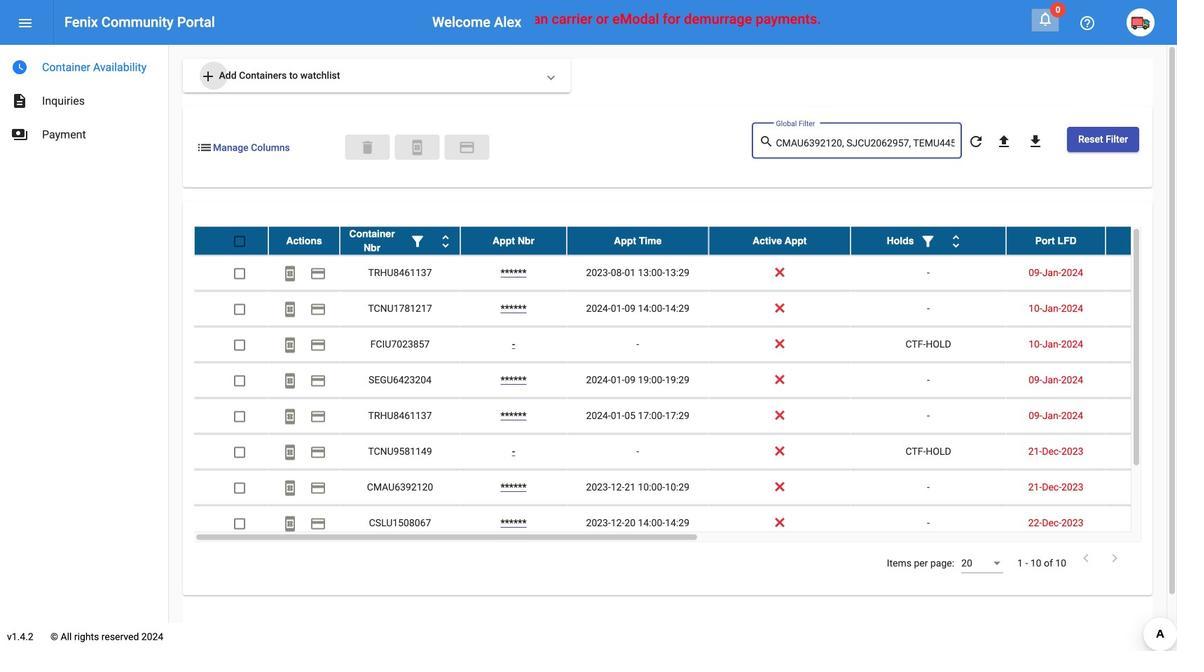 Task type: locate. For each thing, give the bounding box(es) containing it.
no color image
[[1037, 11, 1054, 27], [1079, 15, 1096, 31], [11, 59, 28, 76], [11, 93, 28, 109], [11, 126, 28, 143], [1027, 133, 1044, 150], [409, 139, 426, 156], [459, 139, 476, 156], [409, 233, 426, 250], [437, 233, 454, 250], [948, 233, 965, 250], [310, 265, 327, 282], [310, 337, 327, 354], [282, 408, 299, 425], [282, 444, 299, 461], [310, 444, 327, 461], [310, 480, 327, 497], [282, 515, 299, 532]]

9 row from the top
[[194, 506, 1178, 541]]

8 cell from the top
[[1106, 506, 1178, 541]]

2 cell from the top
[[1106, 291, 1178, 326]]

row
[[194, 227, 1178, 256], [194, 256, 1178, 291], [194, 291, 1178, 327], [194, 327, 1178, 363], [194, 363, 1178, 399], [194, 399, 1178, 434], [194, 434, 1178, 470], [194, 470, 1178, 506], [194, 506, 1178, 541]]

2 column header from the left
[[340, 227, 460, 255]]

navigation
[[0, 45, 168, 151]]

cell
[[1106, 256, 1178, 291], [1106, 291, 1178, 326], [1106, 327, 1178, 362], [1106, 363, 1178, 398], [1106, 399, 1178, 434], [1106, 434, 1178, 469], [1106, 470, 1178, 505], [1106, 506, 1178, 541]]

Global Watchlist Filter field
[[776, 138, 955, 149]]

6 row from the top
[[194, 399, 1178, 434]]

grid
[[194, 227, 1178, 542]]

8 row from the top
[[194, 470, 1178, 506]]

6 cell from the top
[[1106, 434, 1178, 469]]

4 cell from the top
[[1106, 363, 1178, 398]]

cell for 4th row from the bottom of the page
[[1106, 399, 1178, 434]]

3 cell from the top
[[1106, 327, 1178, 362]]

cell for 5th row from the top
[[1106, 363, 1178, 398]]

6 column header from the left
[[851, 227, 1007, 255]]

7 cell from the top
[[1106, 470, 1178, 505]]

5 cell from the top
[[1106, 399, 1178, 434]]

1 cell from the top
[[1106, 256, 1178, 291]]

cell for ninth row from the top
[[1106, 506, 1178, 541]]

cell for third row from the top
[[1106, 291, 1178, 326]]

column header
[[268, 227, 340, 255], [340, 227, 460, 255], [460, 227, 567, 255], [567, 227, 709, 255], [709, 227, 851, 255], [851, 227, 1007, 255], [1007, 227, 1106, 255], [1106, 227, 1178, 255]]

7 row from the top
[[194, 434, 1178, 470]]

no color image inside column header
[[920, 233, 937, 250]]

no color image
[[17, 15, 34, 31], [200, 68, 217, 85], [968, 133, 985, 150], [996, 133, 1013, 150], [759, 134, 776, 150], [196, 139, 213, 156], [920, 233, 937, 250], [282, 265, 299, 282], [282, 301, 299, 318], [310, 301, 327, 318], [282, 337, 299, 354], [282, 372, 299, 389], [310, 372, 327, 389], [310, 408, 327, 425], [282, 480, 299, 497], [310, 515, 327, 532], [1078, 550, 1095, 567], [1107, 550, 1124, 567]]

4 column header from the left
[[567, 227, 709, 255]]



Task type: vqa. For each thing, say whether or not it's contained in the screenshot.
****** link associated with 2023-10-09 15:00-15:29
no



Task type: describe. For each thing, give the bounding box(es) containing it.
8 column header from the left
[[1106, 227, 1178, 255]]

7 column header from the left
[[1007, 227, 1106, 255]]

2 row from the top
[[194, 256, 1178, 291]]

3 row from the top
[[194, 291, 1178, 327]]

cell for second row
[[1106, 256, 1178, 291]]

delete image
[[359, 139, 376, 156]]

5 row from the top
[[194, 363, 1178, 399]]

cell for sixth row from the bottom
[[1106, 327, 1178, 362]]

cell for second row from the bottom
[[1106, 470, 1178, 505]]

3 column header from the left
[[460, 227, 567, 255]]

4 row from the top
[[194, 327, 1178, 363]]

1 row from the top
[[194, 227, 1178, 256]]

cell for seventh row from the top
[[1106, 434, 1178, 469]]

5 column header from the left
[[709, 227, 851, 255]]

1 column header from the left
[[268, 227, 340, 255]]



